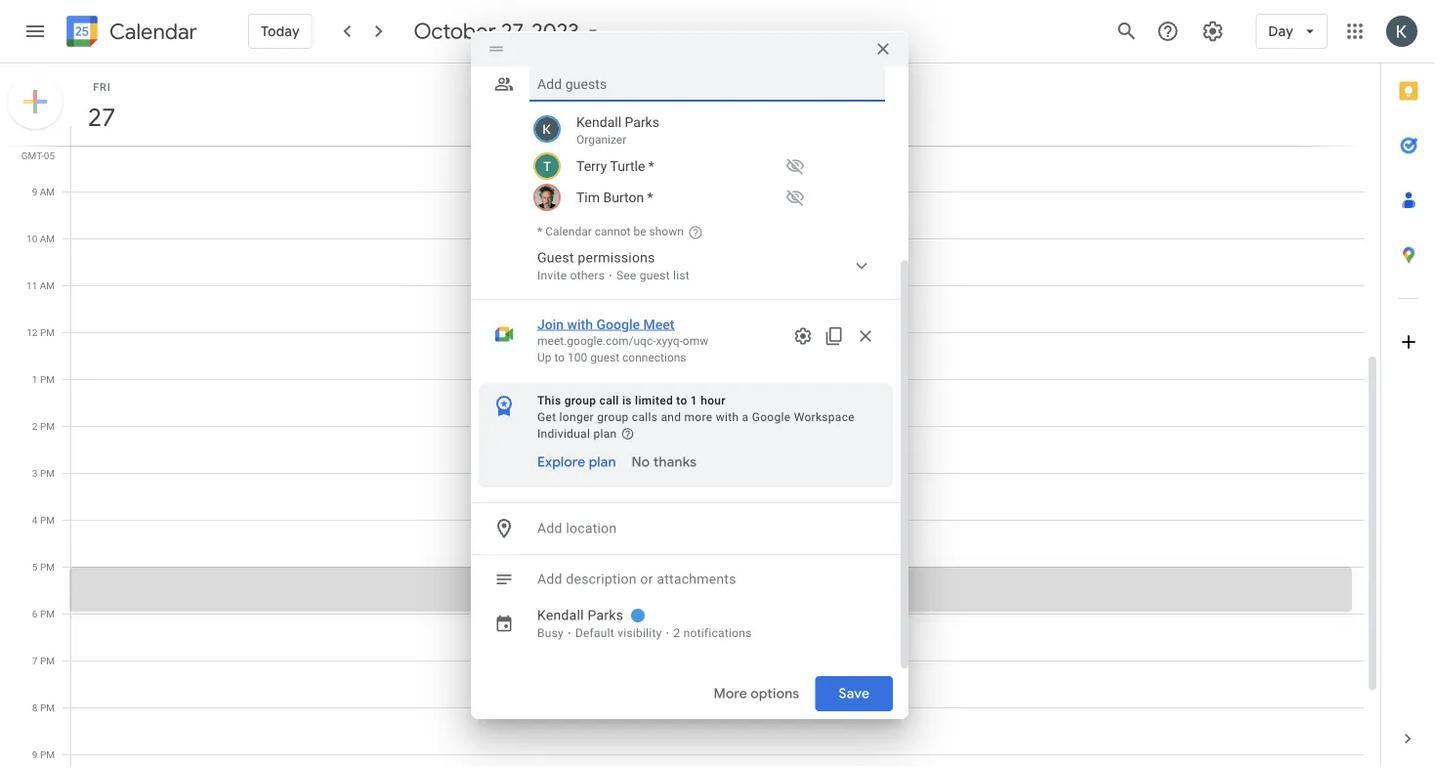 Task type: locate. For each thing, give the bounding box(es) containing it.
0 vertical spatial group
[[564, 394, 596, 407]]

0 horizontal spatial guest
[[590, 351, 620, 364]]

parks up default
[[588, 607, 624, 623]]

1
[[32, 373, 38, 385], [691, 394, 698, 407]]

group down call
[[597, 410, 629, 424]]

parks for kendall parks
[[588, 607, 624, 623]]

* calendar cannot be shown
[[537, 224, 684, 238]]

05
[[44, 149, 55, 161]]

pm for 6 pm
[[40, 608, 55, 619]]

october
[[414, 18, 496, 45]]

pm right 5 on the bottom left
[[40, 561, 55, 573]]

1 horizontal spatial google
[[752, 410, 791, 424]]

pm down 8 pm
[[40, 748, 55, 760]]

2 inside grid
[[32, 420, 38, 432]]

calendar up guest
[[545, 224, 592, 238]]

Guests text field
[[537, 66, 877, 102]]

calendar element
[[63, 12, 197, 55]]

and
[[661, 410, 681, 424]]

9
[[32, 186, 37, 197], [32, 748, 38, 760]]

pm for 2 pm
[[40, 420, 55, 432]]

invite
[[537, 269, 567, 282]]

guest
[[537, 250, 574, 266]]

1 down 12
[[32, 373, 38, 385]]

show schedule of terry turtle image
[[780, 150, 811, 182]]

am right 10
[[40, 233, 55, 244]]

0 vertical spatial with
[[567, 316, 593, 332]]

pm for 3 pm
[[40, 467, 55, 479]]

pm right "3"
[[40, 467, 55, 479]]

9 for 9 am
[[32, 186, 37, 197]]

2 8 from the top
[[32, 702, 38, 713]]

1 vertical spatial plan
[[589, 453, 616, 471]]

google inside join with google meet meet.google.com/uqc-xyyq-omw up to 100 guest connections
[[597, 316, 640, 332]]

turtle
[[610, 158, 645, 174]]

1 vertical spatial add
[[537, 571, 563, 587]]

0 horizontal spatial 1
[[32, 373, 38, 385]]

0 horizontal spatial parks
[[588, 607, 624, 623]]

3
[[32, 467, 38, 479]]

pm for 12 pm
[[40, 326, 55, 338]]

am
[[40, 139, 55, 150], [40, 186, 55, 197], [40, 233, 55, 244], [40, 279, 55, 291]]

8 left 05
[[32, 139, 37, 150]]

kendall inside kendall parks organizer
[[577, 114, 621, 130]]

kendall up organizer
[[577, 114, 621, 130]]

google right a
[[752, 410, 791, 424]]

pm for 4 pm
[[40, 514, 55, 526]]

see
[[617, 269, 637, 282]]

default visibility
[[575, 626, 662, 640]]

0 vertical spatial plan
[[593, 427, 617, 441]]

27 grid
[[0, 64, 1381, 766]]

1 vertical spatial group
[[597, 410, 629, 424]]

join with google meet link
[[537, 316, 675, 332]]

kendall up busy
[[537, 607, 584, 623]]

main drawer image
[[23, 20, 47, 43]]

tab list
[[1382, 64, 1435, 711]]

1 vertical spatial to
[[676, 394, 687, 407]]

kendall
[[577, 114, 621, 130], [537, 607, 584, 623]]

0 vertical spatial google
[[597, 316, 640, 332]]

organizer
[[577, 133, 627, 147]]

pm up 2 pm
[[40, 373, 55, 385]]

with
[[567, 316, 593, 332], [716, 410, 739, 424]]

0 vertical spatial calendar
[[109, 18, 197, 45]]

parks up organizer
[[625, 114, 659, 130]]

1 vertical spatial with
[[716, 410, 739, 424]]

1 vertical spatial 8
[[32, 702, 38, 713]]

1 vertical spatial 1
[[691, 394, 698, 407]]

meet
[[643, 316, 675, 332]]

add description or attachments
[[537, 571, 736, 587]]

pm right 6
[[40, 608, 55, 619]]

no thanks
[[632, 453, 697, 471]]

9 down gmt-
[[32, 186, 37, 197]]

others
[[570, 269, 605, 282]]

3 pm
[[32, 467, 55, 479]]

0 vertical spatial 9
[[32, 186, 37, 197]]

0 horizontal spatial to
[[555, 351, 565, 364]]

8
[[32, 139, 37, 150], [32, 702, 38, 713]]

7 pm
[[32, 655, 55, 666]]

to
[[555, 351, 565, 364], [676, 394, 687, 407]]

add left the location
[[537, 520, 563, 536]]

2 vertical spatial *
[[537, 224, 542, 238]]

0 vertical spatial *
[[649, 158, 655, 174]]

2 up "3"
[[32, 420, 38, 432]]

3 am from the top
[[40, 233, 55, 244]]

2 add from the top
[[537, 571, 563, 587]]

9 for 9 pm
[[32, 748, 38, 760]]

am for 11 am
[[40, 279, 55, 291]]

explore plan
[[537, 453, 616, 471]]

1 add from the top
[[537, 520, 563, 536]]

description
[[566, 571, 637, 587]]

pm for 9 pm
[[40, 748, 55, 760]]

0 vertical spatial add
[[537, 520, 563, 536]]

2 am from the top
[[40, 186, 55, 197]]

pm right 7
[[40, 655, 55, 666]]

7 pm from the top
[[40, 608, 55, 619]]

pm right 4
[[40, 514, 55, 526]]

10 pm from the top
[[40, 748, 55, 760]]

2 9 from the top
[[32, 748, 38, 760]]

5 pm
[[32, 561, 55, 573]]

up
[[537, 351, 552, 364]]

with up meet.google.com/uqc-
[[567, 316, 593, 332]]

2 pm
[[32, 420, 55, 432]]

2 notifications
[[674, 626, 752, 640]]

settings menu image
[[1201, 20, 1225, 43]]

calendar inside calendar element
[[109, 18, 197, 45]]

guest left 'list'
[[640, 269, 670, 282]]

pm up 3 pm on the bottom left
[[40, 420, 55, 432]]

* up guest
[[537, 224, 542, 238]]

no thanks button
[[624, 445, 705, 480]]

today
[[261, 22, 300, 40]]

1 vertical spatial 9
[[32, 748, 38, 760]]

27 column header
[[70, 64, 1365, 146]]

am for 10 am
[[40, 233, 55, 244]]

kendall for kendall parks
[[537, 607, 584, 623]]

shown
[[649, 224, 684, 238]]

9 down 8 pm
[[32, 748, 38, 760]]

am up '9 am'
[[40, 139, 55, 150]]

1 horizontal spatial parks
[[625, 114, 659, 130]]

* inside tim burton "tree item"
[[647, 189, 653, 205]]

group
[[564, 394, 596, 407], [597, 410, 629, 424]]

1 vertical spatial parks
[[588, 607, 624, 623]]

with left a
[[716, 410, 739, 424]]

am right 11
[[40, 279, 55, 291]]

12 pm
[[27, 326, 55, 338]]

* right burton
[[647, 189, 653, 205]]

xyyq-
[[656, 334, 683, 348]]

1 pm from the top
[[40, 326, 55, 338]]

6 pm from the top
[[40, 561, 55, 573]]

27
[[86, 101, 114, 133]]

plan down the longer
[[593, 427, 617, 441]]

0 vertical spatial guest
[[640, 269, 670, 282]]

explore
[[537, 453, 586, 471]]

support image
[[1156, 20, 1180, 43]]

parks inside kendall parks organizer
[[625, 114, 659, 130]]

1 horizontal spatial with
[[716, 410, 739, 424]]

add for add description or attachments
[[537, 571, 563, 587]]

add up kendall parks
[[537, 571, 563, 587]]

terry
[[577, 158, 607, 174]]

9 pm
[[32, 748, 55, 760]]

be
[[634, 224, 646, 238]]

* right turtle
[[649, 158, 655, 174]]

pm right 12
[[40, 326, 55, 338]]

workspace
[[794, 410, 855, 424]]

0 horizontal spatial google
[[597, 316, 640, 332]]

pm for 1 pm
[[40, 373, 55, 385]]

2 pm from the top
[[40, 373, 55, 385]]

guests invited to this event. tree
[[530, 109, 885, 213]]

to right up
[[555, 351, 565, 364]]

10 am
[[26, 233, 55, 244]]

2 for 2 notifications
[[674, 626, 680, 640]]

1 vertical spatial calendar
[[545, 224, 592, 238]]

add inside dropdown button
[[537, 520, 563, 536]]

11 am
[[26, 279, 55, 291]]

2 right visibility
[[674, 626, 680, 640]]

0 vertical spatial kendall
[[577, 114, 621, 130]]

google up meet.google.com/uqc-
[[597, 316, 640, 332]]

*
[[649, 158, 655, 174], [647, 189, 653, 205], [537, 224, 542, 238]]

terry turtle tree item
[[530, 150, 885, 182]]

plan
[[593, 427, 617, 441], [589, 453, 616, 471]]

thanks
[[654, 453, 697, 471]]

0 horizontal spatial calendar
[[109, 18, 197, 45]]

* inside the terry turtle tree item
[[649, 158, 655, 174]]

default
[[575, 626, 615, 640]]

guest down meet.google.com/uqc-
[[590, 351, 620, 364]]

parks
[[625, 114, 659, 130], [588, 607, 624, 623]]

0 horizontal spatial 2
[[32, 420, 38, 432]]

0 vertical spatial 8
[[32, 139, 37, 150]]

4 am from the top
[[40, 279, 55, 291]]

1 horizontal spatial 2
[[674, 626, 680, 640]]

0 vertical spatial 2
[[32, 420, 38, 432]]

8 down 7
[[32, 702, 38, 713]]

1 vertical spatial google
[[752, 410, 791, 424]]

google
[[597, 316, 640, 332], [752, 410, 791, 424]]

0 vertical spatial parks
[[625, 114, 659, 130]]

1 horizontal spatial group
[[597, 410, 629, 424]]

1 vertical spatial kendall
[[537, 607, 584, 623]]

guest inside join with google meet meet.google.com/uqc-xyyq-omw up to 100 guest connections
[[590, 351, 620, 364]]

4 pm from the top
[[40, 467, 55, 479]]

group up the longer
[[564, 394, 596, 407]]

1 vertical spatial *
[[647, 189, 653, 205]]

1 am from the top
[[40, 139, 55, 150]]

1 vertical spatial guest
[[590, 351, 620, 364]]

am for 9 am
[[40, 186, 55, 197]]

0 vertical spatial 1
[[32, 373, 38, 385]]

3 pm from the top
[[40, 420, 55, 432]]

0 vertical spatial to
[[555, 351, 565, 364]]

kendall for kendall parks organizer
[[577, 114, 621, 130]]

to up the and at the left bottom
[[676, 394, 687, 407]]

calendar
[[109, 18, 197, 45], [545, 224, 592, 238]]

0 horizontal spatial with
[[567, 316, 593, 332]]

pm for 8 pm
[[40, 702, 55, 713]]

1 9 from the top
[[32, 186, 37, 197]]

1 horizontal spatial calendar
[[545, 224, 592, 238]]

plan left 'no'
[[589, 453, 616, 471]]

1 vertical spatial 2
[[674, 626, 680, 640]]

1 8 from the top
[[32, 139, 37, 150]]

calendar up fri
[[109, 18, 197, 45]]

9 pm from the top
[[40, 702, 55, 713]]

5 pm from the top
[[40, 514, 55, 526]]

am down 05
[[40, 186, 55, 197]]

8 pm from the top
[[40, 655, 55, 666]]

4
[[32, 514, 38, 526]]

connections
[[622, 351, 686, 364]]

friday, october 27 element
[[79, 95, 124, 140]]

1 up more
[[691, 394, 698, 407]]

pm for 5 pm
[[40, 561, 55, 573]]

pm for 7 pm
[[40, 655, 55, 666]]

pm up 9 pm
[[40, 702, 55, 713]]

add location
[[537, 520, 617, 536]]



Task type: describe. For each thing, give the bounding box(es) containing it.
invite others
[[537, 269, 605, 282]]

6 pm
[[32, 608, 55, 619]]

1 horizontal spatial 1
[[691, 394, 698, 407]]

location
[[566, 520, 617, 536]]

tim
[[577, 189, 600, 205]]

day
[[1269, 22, 1294, 40]]

attachments
[[657, 571, 736, 587]]

kendall parks
[[537, 607, 624, 623]]

9 am
[[32, 186, 55, 197]]

is
[[622, 394, 632, 407]]

with inside get longer group calls and more with a google workspace individual plan
[[716, 410, 739, 424]]

plan inside explore plan button
[[589, 453, 616, 471]]

explore plan button
[[530, 445, 624, 480]]

gmt-
[[21, 149, 44, 161]]

october 27, 2023
[[414, 18, 580, 45]]

1 horizontal spatial to
[[676, 394, 687, 407]]

limited
[[635, 394, 673, 407]]

permissions
[[578, 250, 655, 266]]

kendall parks, organizer tree item
[[530, 109, 885, 150]]

add for add location
[[537, 520, 563, 536]]

fri 27
[[86, 81, 114, 133]]

7
[[32, 655, 38, 666]]

see guest list
[[617, 269, 690, 282]]

get longer group calls and more with a google workspace individual plan
[[537, 410, 855, 441]]

8 pm
[[32, 702, 55, 713]]

join with google meet meet.google.com/uqc-xyyq-omw up to 100 guest connections
[[537, 316, 709, 364]]

2023
[[532, 18, 580, 45]]

calls
[[632, 410, 658, 424]]

1 pm
[[32, 373, 55, 385]]

google inside get longer group calls and more with a google workspace individual plan
[[752, 410, 791, 424]]

or
[[640, 571, 653, 587]]

gmt-05
[[21, 149, 55, 161]]

a
[[742, 410, 749, 424]]

fri
[[93, 81, 111, 93]]

6
[[32, 608, 38, 619]]

get
[[537, 410, 556, 424]]

terry turtle *
[[577, 158, 655, 174]]

0 horizontal spatial group
[[564, 394, 596, 407]]

busy
[[537, 626, 564, 640]]

individual
[[537, 427, 590, 441]]

no
[[632, 453, 650, 471]]

join
[[537, 316, 564, 332]]

call
[[600, 394, 619, 407]]

longer
[[560, 410, 594, 424]]

october 27, 2023 button
[[406, 18, 611, 45]]

calendar heading
[[106, 18, 197, 45]]

to inside join with google meet meet.google.com/uqc-xyyq-omw up to 100 guest connections
[[555, 351, 565, 364]]

add location button
[[530, 511, 885, 546]]

list
[[673, 269, 690, 282]]

* for tim burton *
[[647, 189, 653, 205]]

burton
[[603, 189, 644, 205]]

guest permissions
[[537, 250, 655, 266]]

day button
[[1256, 8, 1328, 55]]

5
[[32, 561, 38, 573]]

8 for 8 am
[[32, 139, 37, 150]]

1 horizontal spatial guest
[[640, 269, 670, 282]]

group inside get longer group calls and more with a google workspace individual plan
[[597, 410, 629, 424]]

2 for 2 pm
[[32, 420, 38, 432]]

hour
[[701, 394, 726, 407]]

tim burton *
[[577, 189, 653, 205]]

8 for 8 pm
[[32, 702, 38, 713]]

omw
[[683, 334, 709, 348]]

27,
[[501, 18, 527, 45]]

10
[[26, 233, 37, 244]]

with inside join with google meet meet.google.com/uqc-xyyq-omw up to 100 guest connections
[[567, 316, 593, 332]]

kendall parks organizer
[[577, 114, 659, 147]]

* for terry turtle *
[[649, 158, 655, 174]]

visibility
[[618, 626, 662, 640]]

1 inside the 27 grid
[[32, 373, 38, 385]]

parks for kendall parks organizer
[[625, 114, 659, 130]]

more
[[685, 410, 713, 424]]

cannot
[[595, 224, 631, 238]]

this group call is limited to 1 hour
[[537, 394, 726, 407]]

notifications
[[684, 626, 752, 640]]

8 am
[[32, 139, 55, 150]]

11
[[26, 279, 37, 291]]

this
[[537, 394, 561, 407]]

12
[[27, 326, 38, 338]]

show schedule of tim burton image
[[780, 182, 811, 213]]

tim burton tree item
[[530, 182, 885, 213]]

today button
[[248, 8, 312, 55]]

100
[[568, 351, 588, 364]]

plan inside get longer group calls and more with a google workspace individual plan
[[593, 427, 617, 441]]

am for 8 am
[[40, 139, 55, 150]]

meet.google.com/uqc-
[[537, 334, 656, 348]]



Task type: vqa. For each thing, say whether or not it's contained in the screenshot.
top '8'
yes



